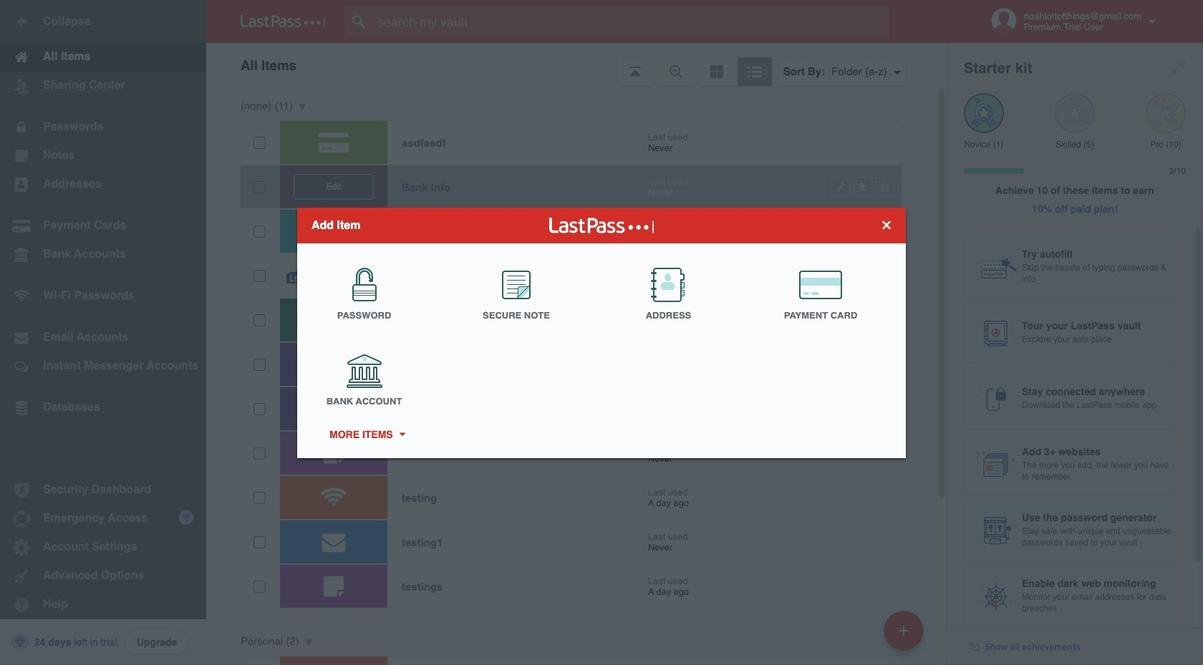 Task type: vqa. For each thing, say whether or not it's contained in the screenshot.
password field
no



Task type: describe. For each thing, give the bounding box(es) containing it.
main navigation navigation
[[0, 0, 206, 665]]

new item image
[[899, 626, 909, 636]]

Search search field
[[345, 6, 917, 37]]



Task type: locate. For each thing, give the bounding box(es) containing it.
vault options navigation
[[206, 43, 947, 86]]

new item navigation
[[879, 607, 933, 665]]

lastpass image
[[241, 15, 325, 28]]

dialog
[[297, 207, 906, 458]]

caret right image
[[397, 433, 407, 436]]

search my vault text field
[[345, 6, 917, 37]]



